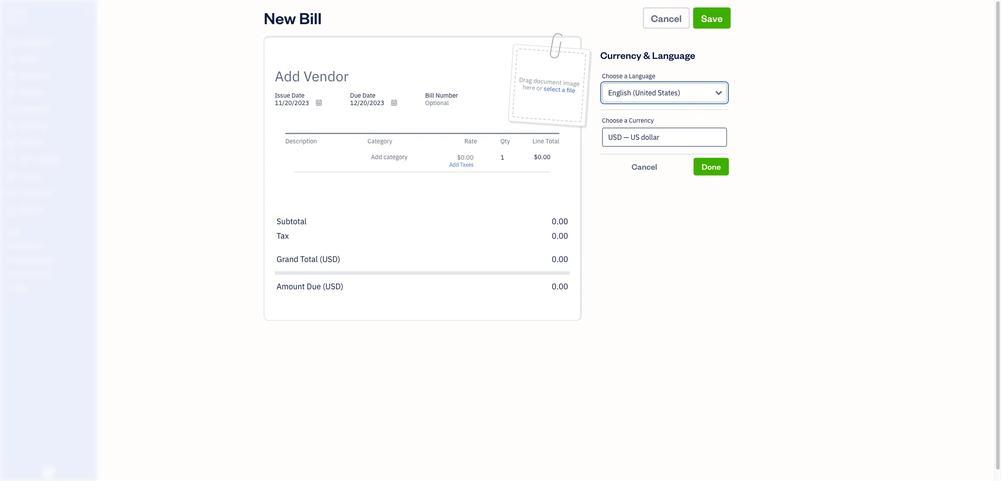 Task type: vqa. For each thing, say whether or not it's contained in the screenshot.
Team Members link
no



Task type: locate. For each thing, give the bounding box(es) containing it.
choose up english
[[602, 72, 623, 80]]

cancel button down "currency" text field
[[600, 158, 689, 176]]

1 choose from the top
[[602, 72, 623, 80]]

a inside the select a file
[[561, 86, 565, 94]]

owner
[[7, 18, 23, 24]]

total right line
[[546, 137, 559, 145]]

total right grand on the bottom left
[[300, 255, 318, 265]]

date for due date
[[363, 92, 375, 100]]

(usd) down grand total (usd)
[[323, 282, 343, 292]]

bill
[[299, 7, 322, 28], [425, 92, 434, 100]]

timer image
[[6, 155, 16, 164]]

2 choose from the top
[[602, 117, 623, 125]]

money image
[[6, 172, 16, 181]]

total
[[546, 137, 559, 145], [300, 255, 318, 265]]

currency & language
[[600, 49, 695, 61]]

grand
[[277, 255, 298, 265]]

date
[[292, 92, 305, 100], [363, 92, 375, 100]]

cancel button
[[643, 7, 690, 29], [600, 158, 689, 176]]

language for choose a language
[[629, 72, 655, 80]]

a down english
[[624, 117, 627, 125]]

&
[[643, 49, 650, 61]]

done
[[702, 162, 721, 172]]

2 vertical spatial a
[[624, 117, 627, 125]]

0 vertical spatial (usd)
[[320, 255, 340, 265]]

items and services image
[[7, 256, 94, 263]]

Issue Date text field
[[275, 99, 328, 107]]

Vendor text field
[[275, 67, 491, 85]]

1 vertical spatial due
[[307, 282, 321, 292]]

add taxes
[[449, 162, 474, 168]]

rate
[[464, 137, 477, 145]]

language up english (united states)
[[629, 72, 655, 80]]

dashboard image
[[6, 38, 16, 47]]

1 vertical spatial total
[[300, 255, 318, 265]]

choose
[[602, 72, 623, 80], [602, 117, 623, 125]]

(usd) up amount due (usd)
[[320, 255, 340, 265]]

date down the vendor text field
[[363, 92, 375, 100]]

1 vertical spatial choose
[[602, 117, 623, 125]]

expense image
[[6, 122, 16, 131]]

due down the vendor text field
[[350, 92, 361, 100]]

3 0.00 from the top
[[552, 255, 568, 265]]

cancel
[[651, 12, 682, 24], [632, 162, 657, 172]]

1 horizontal spatial date
[[363, 92, 375, 100]]

$0.00
[[534, 153, 551, 161]]

select
[[543, 85, 561, 94]]

cancel down "currency" text field
[[632, 162, 657, 172]]

total for grand
[[300, 255, 318, 265]]

english
[[608, 89, 631, 97]]

0 horizontal spatial total
[[300, 255, 318, 265]]

1 horizontal spatial bill
[[425, 92, 434, 100]]

0 vertical spatial cancel button
[[643, 7, 690, 29]]

invoice image
[[6, 89, 16, 97]]

1 vertical spatial cancel button
[[600, 158, 689, 176]]

1 0.00 from the top
[[552, 217, 568, 227]]

1 vertical spatial a
[[561, 86, 565, 94]]

(usd)
[[320, 255, 340, 265], [323, 282, 343, 292]]

bill left number
[[425, 92, 434, 100]]

a
[[624, 72, 627, 80], [561, 86, 565, 94], [624, 117, 627, 125]]

0 vertical spatial choose
[[602, 72, 623, 80]]

currency up choose a language
[[600, 49, 642, 61]]

bank connections image
[[7, 270, 94, 277]]

0 horizontal spatial date
[[292, 92, 305, 100]]

choose down english
[[602, 117, 623, 125]]

1 vertical spatial currency
[[629, 117, 654, 125]]

cancel for cancel button to the bottom
[[632, 162, 657, 172]]

amount
[[277, 282, 305, 292]]

a up english
[[624, 72, 627, 80]]

Due Date text field
[[350, 99, 403, 107]]

due
[[350, 92, 361, 100], [307, 282, 321, 292]]

(usd) for amount due (usd)
[[323, 282, 343, 292]]

1 date from the left
[[292, 92, 305, 100]]

new
[[264, 7, 296, 28]]

bill right new
[[299, 7, 322, 28]]

Rate (USD) text field
[[457, 154, 474, 162]]

0 horizontal spatial due
[[307, 282, 321, 292]]

0 vertical spatial bill
[[299, 7, 322, 28]]

estimate image
[[6, 72, 16, 81]]

a for choose a currency
[[624, 117, 627, 125]]

project image
[[6, 139, 16, 148]]

currency
[[600, 49, 642, 61], [629, 117, 654, 125]]

0 vertical spatial a
[[624, 72, 627, 80]]

0 horizontal spatial bill
[[299, 7, 322, 28]]

drag
[[519, 76, 532, 85]]

apps image
[[7, 228, 94, 235]]

select a file
[[543, 85, 575, 95]]

1 vertical spatial cancel
[[632, 162, 657, 172]]

due right 'amount'
[[307, 282, 321, 292]]

cancel button up the currency & language
[[643, 7, 690, 29]]

language right the &
[[652, 49, 695, 61]]

0 vertical spatial total
[[546, 137, 559, 145]]

choose inside choose a language element
[[602, 72, 623, 80]]

2 date from the left
[[363, 92, 375, 100]]

2 0.00 from the top
[[552, 231, 568, 241]]

file
[[566, 86, 575, 95]]

1 horizontal spatial due
[[350, 92, 361, 100]]

description
[[285, 137, 317, 145]]

date right issue
[[292, 92, 305, 100]]

english (united states)
[[608, 89, 680, 97]]

a left file
[[561, 86, 565, 94]]

issue
[[275, 92, 290, 100]]

1 horizontal spatial total
[[546, 137, 559, 145]]

category
[[368, 137, 392, 145]]

0 vertical spatial language
[[652, 49, 695, 61]]

subtotal
[[277, 217, 307, 227]]

Bill Number text field
[[425, 99, 491, 107]]

Currency text field
[[603, 129, 726, 146]]

amount due (usd)
[[277, 282, 343, 292]]

choose for choose a language
[[602, 72, 623, 80]]

add taxes button
[[449, 162, 474, 168]]

1 vertical spatial language
[[629, 72, 655, 80]]

currency down english (united states)
[[629, 117, 654, 125]]

0.00
[[552, 217, 568, 227], [552, 231, 568, 241], [552, 255, 568, 265], [552, 282, 568, 292]]

0 vertical spatial cancel
[[651, 12, 682, 24]]

language
[[652, 49, 695, 61], [629, 72, 655, 80]]

choose inside choose a currency element
[[602, 117, 623, 125]]

cancel up the currency & language
[[651, 12, 682, 24]]

1 vertical spatial (usd)
[[323, 282, 343, 292]]



Task type: describe. For each thing, give the bounding box(es) containing it.
1 vertical spatial bill
[[425, 92, 434, 100]]

taxes
[[460, 162, 474, 168]]

Language field
[[602, 83, 727, 103]]

image
[[562, 79, 580, 88]]

new bill
[[264, 7, 322, 28]]

tax
[[277, 231, 289, 241]]

pwau
[[7, 8, 27, 17]]

main element
[[0, 0, 119, 482]]

chart image
[[6, 189, 16, 198]]

total for line
[[546, 137, 559, 145]]

due date
[[350, 92, 375, 100]]

pwau owner
[[7, 8, 27, 24]]

a for select a file
[[561, 86, 565, 94]]

states)
[[658, 89, 680, 97]]

4 0.00 from the top
[[552, 282, 568, 292]]

save button
[[693, 7, 731, 29]]

choose a language element
[[600, 66, 729, 110]]

currency inside choose a currency element
[[629, 117, 654, 125]]

bill number
[[425, 92, 458, 100]]

0.00 for subtotal
[[552, 217, 568, 227]]

client image
[[6, 55, 16, 64]]

Quantity text field
[[492, 154, 504, 162]]

(united
[[633, 89, 656, 97]]

choose a language
[[602, 72, 655, 80]]

0.00 for tax
[[552, 231, 568, 241]]

report image
[[6, 206, 16, 215]]

0.00 for grand total (usd)
[[552, 255, 568, 265]]

a for choose a language
[[624, 72, 627, 80]]

line total
[[533, 137, 559, 145]]

here
[[522, 83, 535, 92]]

0 vertical spatial due
[[350, 92, 361, 100]]

number
[[436, 92, 458, 100]]

choose a currency element
[[600, 110, 729, 155]]

payment image
[[6, 105, 16, 114]]

(usd) for grand total (usd)
[[320, 255, 340, 265]]

done button
[[694, 158, 729, 176]]

choose a currency
[[602, 117, 654, 125]]

qty
[[500, 137, 510, 145]]

date for issue date
[[292, 92, 305, 100]]

Category text field
[[371, 154, 437, 161]]

settings image
[[7, 285, 94, 292]]

cancel for the top cancel button
[[651, 12, 682, 24]]

choose for choose a currency
[[602, 117, 623, 125]]

save
[[701, 12, 723, 24]]

document
[[533, 77, 562, 87]]

freshbooks image
[[41, 468, 55, 478]]

add
[[449, 162, 459, 168]]

team members image
[[7, 242, 94, 249]]

grand total (usd)
[[277, 255, 340, 265]]

0 vertical spatial currency
[[600, 49, 642, 61]]

line
[[533, 137, 544, 145]]

or
[[536, 84, 542, 92]]

language for currency & language
[[652, 49, 695, 61]]

drag document image here or
[[519, 76, 580, 92]]

issue date
[[275, 92, 305, 100]]



